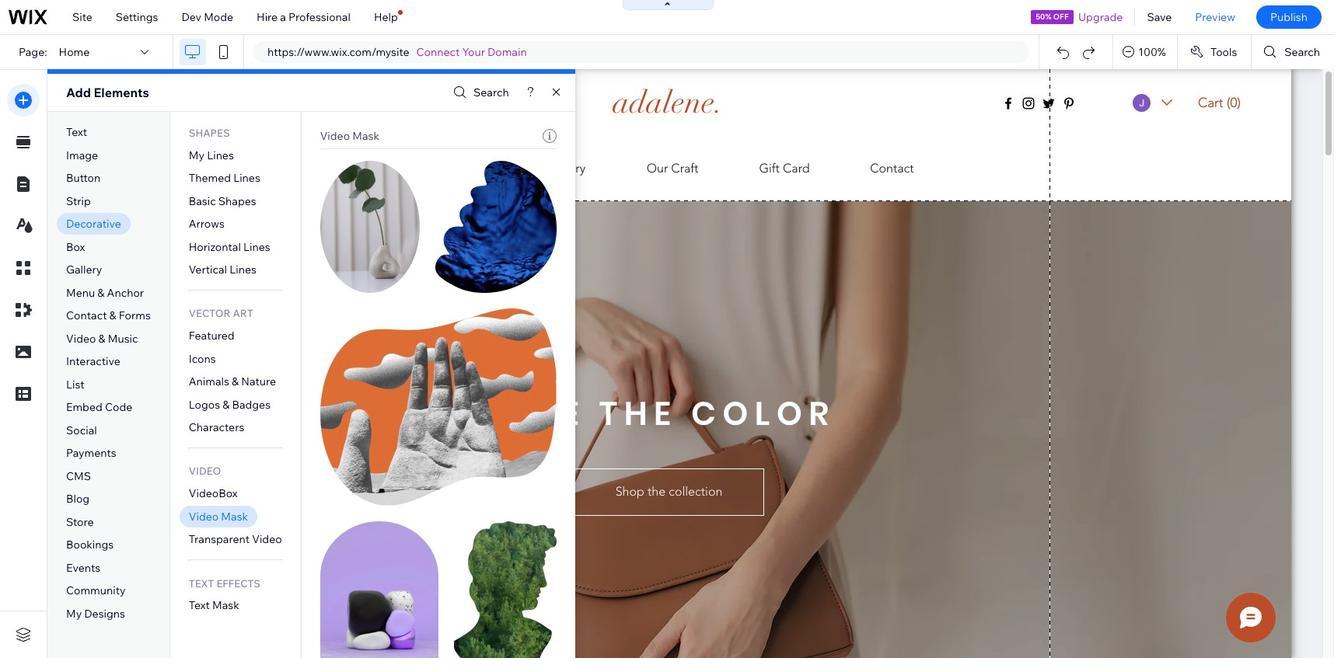 Task type: describe. For each thing, give the bounding box(es) containing it.
0 vertical spatial mask
[[352, 129, 379, 143]]

connect
[[416, 45, 460, 59]]

dev mode
[[182, 10, 233, 24]]

music
[[108, 332, 138, 346]]

logos & badges
[[189, 398, 271, 412]]

dev
[[182, 10, 201, 24]]

preview button
[[1184, 0, 1247, 34]]

events
[[66, 561, 101, 575]]

settings
[[116, 10, 158, 24]]

my lines
[[189, 148, 234, 162]]

menu & anchor
[[66, 286, 144, 300]]

contact & forms
[[66, 309, 151, 323]]

text for text mask
[[189, 599, 210, 613]]

text for text
[[66, 125, 87, 139]]

decorative
[[66, 217, 121, 231]]

0 vertical spatial search
[[1285, 45, 1320, 59]]

save
[[1147, 10, 1172, 24]]

your
[[462, 45, 485, 59]]

domain
[[488, 45, 527, 59]]

anchor
[[107, 286, 144, 300]]

social
[[66, 424, 97, 438]]

help
[[374, 10, 398, 24]]

& for anchor
[[97, 286, 105, 300]]

menu
[[66, 286, 95, 300]]

vertical
[[189, 263, 227, 277]]

button
[[66, 171, 101, 185]]

1 horizontal spatial video mask
[[320, 129, 379, 143]]

blog
[[66, 493, 90, 507]]

my for my lines
[[189, 148, 205, 162]]

mode
[[204, 10, 233, 24]]

featured
[[189, 329, 235, 343]]

vertical lines
[[189, 263, 257, 277]]

& for forms
[[109, 309, 116, 323]]

1 vertical spatial search button
[[449, 81, 509, 104]]

lines for vertical lines
[[230, 263, 257, 277]]

site
[[72, 10, 92, 24]]

animals
[[189, 375, 229, 389]]

payments
[[66, 447, 116, 461]]

list
[[66, 378, 85, 392]]

elements
[[94, 85, 149, 100]]

add elements
[[66, 85, 149, 100]]

tools
[[1211, 45, 1238, 59]]

professional
[[289, 10, 351, 24]]

basic shapes
[[189, 194, 256, 208]]

100%
[[1139, 45, 1166, 59]]

themed lines
[[189, 171, 260, 185]]

1 horizontal spatial search button
[[1252, 35, 1334, 69]]

vector art
[[189, 307, 253, 320]]

store
[[66, 516, 94, 530]]

strip
[[66, 194, 91, 208]]

transparent video
[[189, 533, 282, 547]]

forms
[[119, 309, 151, 323]]

& for badges
[[223, 398, 230, 412]]

hire
[[257, 10, 278, 24]]

arrows
[[189, 217, 225, 231]]

off
[[1054, 12, 1069, 22]]

lines for themed lines
[[233, 171, 260, 185]]

add
[[66, 85, 91, 100]]

transparent
[[189, 533, 250, 547]]

community
[[66, 584, 126, 598]]



Task type: vqa. For each thing, say whether or not it's contained in the screenshot.
100% at the top of the page
yes



Task type: locate. For each thing, give the bounding box(es) containing it.
my up themed
[[189, 148, 205, 162]]

text for text effects
[[189, 577, 214, 590]]

tools button
[[1178, 35, 1252, 69]]

https://www.wix.com/mysite connect your domain
[[268, 45, 527, 59]]

video & music
[[66, 332, 138, 346]]

designs
[[84, 607, 125, 621]]

&
[[97, 286, 105, 300], [109, 309, 116, 323], [98, 332, 105, 346], [232, 375, 239, 389], [223, 398, 230, 412]]

0 vertical spatial video mask
[[320, 129, 379, 143]]

my
[[189, 148, 205, 162], [66, 607, 82, 621]]

lines for my lines
[[207, 148, 234, 162]]

1 horizontal spatial my
[[189, 148, 205, 162]]

0 horizontal spatial search
[[474, 86, 509, 100]]

50% off
[[1036, 12, 1069, 22]]

1 vertical spatial text
[[189, 577, 214, 590]]

horizontal
[[189, 240, 241, 254]]

lines
[[207, 148, 234, 162], [233, 171, 260, 185], [243, 240, 270, 254], [230, 263, 257, 277]]

text up text mask
[[189, 577, 214, 590]]

box
[[66, 240, 85, 254]]

1 vertical spatial video mask
[[189, 510, 248, 524]]

vector
[[189, 307, 231, 320]]

image
[[66, 148, 98, 162]]

publish button
[[1257, 5, 1322, 29]]

text
[[66, 125, 87, 139], [189, 577, 214, 590], [189, 599, 210, 613]]

lines down horizontal lines
[[230, 263, 257, 277]]

1 vertical spatial shapes
[[218, 194, 256, 208]]

text up image
[[66, 125, 87, 139]]

home
[[59, 45, 90, 59]]

horizontal lines
[[189, 240, 270, 254]]

save button
[[1136, 0, 1184, 34]]

mask
[[352, 129, 379, 143], [221, 510, 248, 524], [212, 599, 239, 613]]

code
[[105, 401, 132, 415]]

& right logos
[[223, 398, 230, 412]]

& for music
[[98, 332, 105, 346]]

search
[[1285, 45, 1320, 59], [474, 86, 509, 100]]

my left designs
[[66, 607, 82, 621]]

& left music
[[98, 332, 105, 346]]

search down publish
[[1285, 45, 1320, 59]]

1 vertical spatial mask
[[221, 510, 248, 524]]

search button down publish button
[[1252, 35, 1334, 69]]

0 vertical spatial my
[[189, 148, 205, 162]]

video
[[320, 129, 350, 143], [66, 332, 96, 346], [189, 465, 221, 478], [189, 510, 219, 524], [252, 533, 282, 547]]

0 vertical spatial shapes
[[189, 127, 230, 139]]

preview
[[1196, 10, 1236, 24]]

logos
[[189, 398, 220, 412]]

0 vertical spatial text
[[66, 125, 87, 139]]

art
[[233, 307, 253, 320]]

gallery
[[66, 263, 102, 277]]

2 vertical spatial text
[[189, 599, 210, 613]]

cms
[[66, 470, 91, 484]]

& left nature
[[232, 375, 239, 389]]

basic
[[189, 194, 216, 208]]

characters
[[189, 421, 244, 435]]

animals & nature
[[189, 375, 276, 389]]

text effects
[[189, 577, 260, 590]]

shapes
[[189, 127, 230, 139], [218, 194, 256, 208]]

1 horizontal spatial search
[[1285, 45, 1320, 59]]

text down text effects
[[189, 599, 210, 613]]

& right menu
[[97, 286, 105, 300]]

search button
[[1252, 35, 1334, 69], [449, 81, 509, 104]]

badges
[[232, 398, 271, 412]]

interactive
[[66, 355, 120, 369]]

videobox
[[189, 487, 238, 501]]

embed
[[66, 401, 102, 415]]

& for nature
[[232, 375, 239, 389]]

contact
[[66, 309, 107, 323]]

bookings
[[66, 538, 114, 552]]

1 vertical spatial search
[[474, 86, 509, 100]]

hire a professional
[[257, 10, 351, 24]]

search down domain
[[474, 86, 509, 100]]

shapes down the themed lines
[[218, 194, 256, 208]]

shapes up my lines
[[189, 127, 230, 139]]

publish
[[1271, 10, 1308, 24]]

a
[[280, 10, 286, 24]]

0 horizontal spatial video mask
[[189, 510, 248, 524]]

text mask
[[189, 599, 239, 613]]

lines up the themed lines
[[207, 148, 234, 162]]

upgrade
[[1079, 10, 1123, 24]]

100% button
[[1114, 35, 1177, 69]]

lines up vertical lines
[[243, 240, 270, 254]]

& left forms
[[109, 309, 116, 323]]

0 horizontal spatial my
[[66, 607, 82, 621]]

my designs
[[66, 607, 125, 621]]

nature
[[241, 375, 276, 389]]

search button down your
[[449, 81, 509, 104]]

effects
[[217, 577, 260, 590]]

my for my designs
[[66, 607, 82, 621]]

https://www.wix.com/mysite
[[268, 45, 409, 59]]

0 vertical spatial search button
[[1252, 35, 1334, 69]]

lines up basic shapes
[[233, 171, 260, 185]]

icons
[[189, 352, 216, 366]]

themed
[[189, 171, 231, 185]]

embed code
[[66, 401, 132, 415]]

video mask
[[320, 129, 379, 143], [189, 510, 248, 524]]

lines for horizontal lines
[[243, 240, 270, 254]]

0 horizontal spatial search button
[[449, 81, 509, 104]]

50%
[[1036, 12, 1052, 22]]

2 vertical spatial mask
[[212, 599, 239, 613]]

1 vertical spatial my
[[66, 607, 82, 621]]



